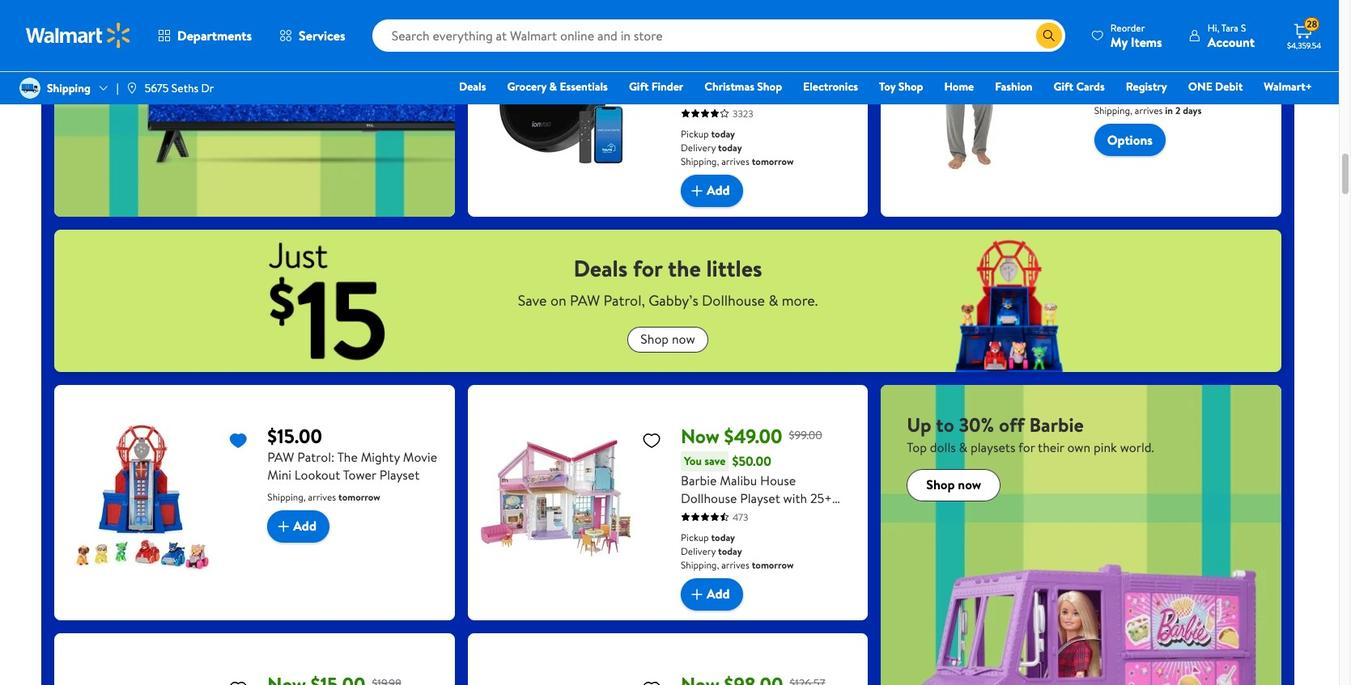 Task type: describe. For each thing, give the bounding box(es) containing it.
items
[[1131, 33, 1162, 51]]

save for $49.00
[[704, 453, 726, 469]]

home
[[944, 79, 974, 95]]

pink
[[1094, 438, 1117, 456]]

30%
[[959, 411, 994, 438]]

toy shop
[[879, 79, 923, 95]]

the
[[337, 448, 358, 466]]

services
[[299, 27, 345, 45]]

fruit
[[1094, 44, 1121, 62]]

add to favorites list, barbie malibu house dollhouse playset with 25+ furniture and accessories (6 rooms) image
[[642, 430, 661, 451]]

add to cart image
[[687, 181, 707, 200]]

hi,
[[1208, 21, 1219, 34]]

in
[[1165, 103, 1173, 117]]

sizes
[[1131, 80, 1158, 98]]

and inside you save $50.00 barbie malibu house dollhouse playset with 25+ furniture and accessories (6 rooms)
[[736, 507, 756, 525]]

arrives inside $9.00 group
[[1135, 103, 1163, 117]]

malibu
[[720, 472, 757, 489]]

playsets
[[971, 438, 1015, 456]]

robotic
[[768, 85, 812, 103]]

paw inside deals for the littles save on paw patrol, gabby's dollhouse & more.
[[570, 290, 600, 311]]

home link
[[937, 78, 981, 96]]

the inside deals for the littles save on paw patrol, gabby's dollhouse & more.
[[668, 252, 701, 284]]

you save $60.00 ionvac smartclean 2000 robovac - wifi robotic vacuum with app/remote control, new
[[681, 49, 828, 139]]

christmas shop
[[705, 79, 782, 95]]

robovac
[[681, 85, 729, 103]]

$15.00 group
[[67, 398, 442, 608]]

$99.00
[[789, 427, 822, 443]]

deals for deals for the littles save on paw patrol, gabby's dollhouse & more.
[[573, 252, 628, 284]]

grocery & essentials link
[[500, 78, 615, 96]]

gift finder link
[[622, 78, 691, 96]]

shop now for the
[[641, 331, 695, 348]]

top
[[907, 438, 927, 456]]

shipping, up add to cart image
[[681, 154, 719, 168]]

one
[[1188, 79, 1212, 95]]

reorder my items
[[1110, 21, 1162, 51]]

barbie inside you save $50.00 barbie malibu house dollhouse playset with 25+ furniture and accessories (6 rooms)
[[681, 472, 717, 489]]

electronics
[[803, 79, 858, 95]]

25+
[[810, 489, 832, 507]]

departments
[[177, 27, 252, 45]]

you for now $69.00
[[684, 49, 702, 65]]

remove from favorites list, paw patrol: the mighty movie mini lookout tower playset image
[[229, 430, 248, 451]]

$15.00
[[267, 422, 322, 450]]

add to favorites list, ionvac smartclean 2000 robovac - wifi robotic vacuum with app/remote control, new image
[[642, 26, 661, 47]]

save for $69.00
[[704, 49, 726, 65]]

world.
[[1120, 438, 1154, 456]]

|
[[116, 80, 119, 96]]

3323
[[733, 107, 753, 120]]

dolls
[[930, 438, 956, 456]]

seths
[[171, 80, 198, 96]]

now for now $49.00
[[681, 422, 719, 450]]

$50.00
[[732, 453, 771, 470]]

toy shop link
[[872, 78, 930, 96]]

house
[[760, 472, 796, 489]]

tomorrow for now $49.00
[[752, 558, 794, 572]]

playset inside the $15.00 paw patrol: the mighty movie mini lookout tower playset shipping, arrives tomorrow
[[379, 466, 420, 484]]

finder
[[651, 79, 683, 95]]

of
[[1124, 44, 1136, 62]]

$9.00 group
[[894, 0, 1268, 204]]

with inside you save $50.00 barbie malibu house dollhouse playset with 25+ furniture and accessories (6 rooms)
[[783, 489, 807, 507]]

littles
[[706, 252, 762, 284]]

rooms)
[[681, 525, 724, 543]]

add to cart image inside $15.00 group
[[274, 517, 293, 536]]

3075
[[1146, 83, 1167, 97]]

account
[[1208, 33, 1255, 51]]

options
[[1107, 131, 1153, 149]]

now $69.00 $129.00
[[681, 18, 824, 46]]

knit
[[1189, 62, 1212, 80]]

dollhouse inside deals for the littles save on paw patrol, gabby's dollhouse & more.
[[702, 290, 765, 311]]

playset inside you save $50.00 barbie malibu house dollhouse playset with 25+ furniture and accessories (6 rooms)
[[740, 489, 780, 507]]

registry link
[[1118, 78, 1174, 96]]

now for now $69.00
[[681, 18, 719, 46]]

gift cards link
[[1046, 78, 1112, 96]]

1 horizontal spatial men's
[[1195, 44, 1227, 62]]

dollhouse inside you save $50.00 barbie malibu house dollhouse playset with 25+ furniture and accessories (6 rooms)
[[681, 489, 737, 507]]

$129.00
[[787, 23, 824, 40]]

furniture
[[681, 507, 733, 525]]

christmas shop link
[[697, 78, 789, 96]]

days
[[1183, 103, 1202, 117]]

patrol,
[[604, 290, 645, 311]]

with inside you save $60.00 ionvac smartclean 2000 robovac - wifi robotic vacuum with app/remote control, new
[[729, 103, 753, 121]]

2
[[1175, 103, 1180, 117]]

arrives down rooms)
[[721, 558, 749, 572]]

own
[[1067, 438, 1091, 456]]

s-
[[1161, 80, 1173, 98]]

gabby's
[[649, 290, 698, 311]]

essentials
[[560, 79, 608, 95]]

patrol:
[[297, 448, 335, 466]]

control,
[[681, 121, 727, 139]]

new
[[730, 121, 756, 139]]

shop inside "link"
[[898, 79, 923, 95]]

grocery & essentials
[[507, 79, 608, 95]]

shipping, inside the $15.00 paw patrol: the mighty movie mini lookout tower playset shipping, arrives tomorrow
[[267, 490, 306, 504]]

christmas
[[705, 79, 754, 95]]

pickup for now $49.00
[[681, 531, 709, 544]]

gift cards
[[1054, 79, 1105, 95]]

$9.00
[[1094, 18, 1141, 46]]

options link
[[1094, 124, 1166, 156]]

on
[[550, 290, 566, 311]]

$69.00
[[724, 18, 781, 46]]

28
[[1307, 17, 1317, 31]]

you for now $49.00
[[684, 453, 702, 469]]

pants,
[[1094, 80, 1128, 98]]

big
[[1094, 62, 1112, 80]]

now for the
[[672, 331, 695, 348]]



Task type: vqa. For each thing, say whether or not it's contained in the screenshot.
4th the top: from the bottom of the page
no



Task type: locate. For each thing, give the bounding box(es) containing it.
barbie up furniture
[[681, 472, 717, 489]]

1 vertical spatial paw
[[267, 448, 294, 466]]

2 vertical spatial &
[[959, 438, 968, 456]]

add to cart image down mini
[[274, 517, 293, 536]]

walmart+ link
[[1257, 78, 1319, 96]]

(6
[[828, 507, 840, 525]]

shop now button down gabby's
[[628, 327, 708, 353]]

1 vertical spatial for
[[1018, 438, 1035, 456]]

shipping, inside $9.00 group
[[1094, 103, 1132, 117]]

the inside '$9.00 fruit of the loom men's and big men's jersey knit pajama pants, sizes s-6xl'
[[1139, 44, 1157, 62]]

cards
[[1076, 79, 1105, 95]]

deals up patrol,
[[573, 252, 628, 284]]

gift left cards
[[1054, 79, 1073, 95]]

0 vertical spatial the
[[1139, 44, 1157, 62]]

1 horizontal spatial shop now button
[[907, 469, 1001, 502]]

ionvac
[[681, 68, 717, 85]]

deals left 'grocery'
[[459, 79, 486, 95]]

arrives down new
[[721, 154, 749, 168]]

and inside '$9.00 fruit of the loom men's and big men's jersey knit pajama pants, sizes s-6xl'
[[1230, 44, 1251, 62]]

1 vertical spatial now
[[958, 476, 981, 494]]

0 horizontal spatial add to cart image
[[274, 517, 293, 536]]

2 gift from the left
[[1054, 79, 1073, 95]]

for up patrol,
[[633, 252, 662, 284]]

1 vertical spatial playset
[[740, 489, 780, 507]]

debit
[[1215, 79, 1243, 95]]

Walmart Site-Wide search field
[[372, 19, 1065, 52]]

departments button
[[144, 16, 266, 55]]

loom
[[1160, 44, 1192, 62]]

1 horizontal spatial gift
[[1054, 79, 1073, 95]]

6xl
[[1173, 80, 1194, 98]]

add to favorites list, tcl 32" class s class 720p hd led smart tv with google tv - 32s250g (new) image
[[642, 679, 661, 686]]

0 vertical spatial pickup
[[681, 127, 709, 141]]

save up malibu
[[704, 453, 726, 469]]

add for now $69.00
[[707, 182, 730, 199]]

services button
[[266, 16, 359, 55]]

0 vertical spatial for
[[633, 252, 662, 284]]

jersey
[[1150, 62, 1186, 80]]

add button down control,
[[681, 175, 743, 207]]

gift for gift finder
[[629, 79, 649, 95]]

add button down rooms)
[[681, 578, 743, 611]]

$49.00
[[724, 422, 782, 450]]

1 horizontal spatial now
[[958, 476, 981, 494]]

barbie right off on the bottom
[[1029, 411, 1084, 438]]

2 delivery from the top
[[681, 544, 716, 558]]

delivery
[[681, 141, 716, 154], [681, 544, 716, 558]]

registry
[[1126, 79, 1167, 95]]

you
[[684, 49, 702, 65], [684, 453, 702, 469]]

add button for now $69.00
[[681, 175, 743, 207]]

1 vertical spatial shop now button
[[907, 469, 1001, 502]]

shipping, down rooms)
[[681, 558, 719, 572]]

& right 'grocery'
[[549, 79, 557, 95]]

more.
[[782, 290, 818, 311]]

and down malibu
[[736, 507, 756, 525]]

arrives
[[1135, 103, 1163, 117], [721, 154, 749, 168], [308, 490, 336, 504], [721, 558, 749, 572]]

2 vertical spatial add
[[707, 586, 730, 603]]

1 vertical spatial the
[[668, 252, 701, 284]]

1 horizontal spatial the
[[1139, 44, 1157, 62]]

for
[[633, 252, 662, 284], [1018, 438, 1035, 456]]

0 horizontal spatial and
[[736, 507, 756, 525]]

2 pickup from the top
[[681, 531, 709, 544]]

wifi
[[740, 85, 765, 103]]

 image
[[125, 82, 138, 95]]

1 vertical spatial pickup today delivery today shipping, arrives tomorrow
[[681, 531, 794, 572]]

shipping, down pants,
[[1094, 103, 1132, 117]]

add down control,
[[707, 182, 730, 199]]

my
[[1110, 33, 1128, 51]]

to
[[936, 411, 954, 438]]

1 vertical spatial now
[[681, 422, 719, 450]]

shop now
[[641, 331, 695, 348], [926, 476, 981, 494]]

dollhouse up rooms)
[[681, 489, 737, 507]]

add button for now $49.00
[[681, 578, 743, 611]]

s
[[1241, 21, 1246, 34]]

0 vertical spatial now
[[681, 18, 719, 46]]

1 pickup from the top
[[681, 127, 709, 141]]

app/remote
[[756, 103, 828, 121]]

1 vertical spatial add to cart image
[[687, 585, 707, 604]]

their
[[1038, 438, 1064, 456]]

add to favorites list, fruit of the loom men's and big men's jersey knit pajama pants, sizes s-6xl image
[[1055, 26, 1075, 47]]

now down playsets
[[958, 476, 981, 494]]

tomorrow down tower
[[338, 490, 380, 504]]

& inside up to 30% off barbie top dolls & playsets for their own pink world.
[[959, 438, 968, 456]]

add down rooms)
[[707, 586, 730, 603]]

smartclean
[[720, 68, 786, 85]]

pickup today delivery today shipping, arrives tomorrow down 473
[[681, 531, 794, 572]]

add to favorites list, cirkul 22oz plastic water bottle starter kit with blue lid and 2 flavor cartridges (fruit punch & mixed berry) image
[[229, 679, 248, 686]]

1 pickup today delivery today shipping, arrives tomorrow from the top
[[681, 127, 794, 168]]

delivery down rooms)
[[681, 544, 716, 558]]

0 vertical spatial paw
[[570, 290, 600, 311]]

$9.00 fruit of the loom men's and big men's jersey knit pajama pants, sizes s-6xl
[[1094, 18, 1254, 98]]

add to cart image down rooms)
[[687, 585, 707, 604]]

now for 30%
[[958, 476, 981, 494]]

save inside you save $50.00 barbie malibu house dollhouse playset with 25+ furniture and accessories (6 rooms)
[[704, 453, 726, 469]]

1 vertical spatial add button
[[267, 510, 329, 543]]

tomorrow down new
[[752, 154, 794, 168]]

$60.00
[[732, 49, 771, 66]]

you up ionvac
[[684, 49, 702, 65]]

1 horizontal spatial barbie
[[1029, 411, 1084, 438]]

today down rooms)
[[718, 544, 742, 558]]

playset up 473
[[740, 489, 780, 507]]

& inside grocery & essentials link
[[549, 79, 557, 95]]

1 vertical spatial &
[[769, 290, 778, 311]]

deals inside deals for the littles save on paw patrol, gabby's dollhouse & more.
[[573, 252, 628, 284]]

 image
[[19, 78, 40, 99]]

tomorrow inside the $15.00 paw patrol: the mighty movie mini lookout tower playset shipping, arrives tomorrow
[[338, 490, 380, 504]]

5675
[[145, 80, 169, 96]]

1 vertical spatial deals
[[573, 252, 628, 284]]

0 horizontal spatial shop now button
[[628, 327, 708, 353]]

1 horizontal spatial for
[[1018, 438, 1035, 456]]

0 horizontal spatial playset
[[379, 466, 420, 484]]

0 horizontal spatial shop now
[[641, 331, 695, 348]]

1 save from the top
[[704, 49, 726, 65]]

2 pickup today delivery today shipping, arrives tomorrow from the top
[[681, 531, 794, 572]]

save
[[704, 49, 726, 65], [704, 453, 726, 469]]

1 vertical spatial delivery
[[681, 544, 716, 558]]

0 horizontal spatial &
[[549, 79, 557, 95]]

delivery for now $49.00
[[681, 544, 716, 558]]

0 vertical spatial tomorrow
[[752, 154, 794, 168]]

gift for gift cards
[[1054, 79, 1073, 95]]

today down 3323 in the top of the page
[[711, 127, 735, 141]]

tomorrow for now $69.00
[[752, 154, 794, 168]]

1 vertical spatial dollhouse
[[681, 489, 737, 507]]

today down new
[[718, 141, 742, 154]]

you up furniture
[[684, 453, 702, 469]]

pickup today delivery today shipping, arrives tomorrow down 3323 in the top of the page
[[681, 127, 794, 168]]

pickup down vacuum
[[681, 127, 709, 141]]

pickup down furniture
[[681, 531, 709, 544]]

shop now button for 30%
[[907, 469, 1001, 502]]

playset right tower
[[379, 466, 420, 484]]

1 vertical spatial shop now
[[926, 476, 981, 494]]

you inside you save $60.00 ionvac smartclean 2000 robovac - wifi robotic vacuum with app/remote control, new
[[684, 49, 702, 65]]

lookout
[[295, 466, 340, 484]]

0 vertical spatial add to cart image
[[274, 517, 293, 536]]

0 horizontal spatial barbie
[[681, 472, 717, 489]]

gift left finder
[[629, 79, 649, 95]]

delivery down control,
[[681, 141, 716, 154]]

0 vertical spatial add
[[707, 182, 730, 199]]

movie
[[403, 448, 437, 466]]

2 now from the top
[[681, 422, 719, 450]]

1 delivery from the top
[[681, 141, 716, 154]]

0 horizontal spatial gift
[[629, 79, 649, 95]]

add down lookout
[[293, 518, 316, 535]]

1 vertical spatial save
[[704, 453, 726, 469]]

1 horizontal spatial deals
[[573, 252, 628, 284]]

one debit
[[1188, 79, 1243, 95]]

0 horizontal spatial now
[[672, 331, 695, 348]]

add
[[707, 182, 730, 199], [293, 518, 316, 535], [707, 586, 730, 603]]

1 horizontal spatial paw
[[570, 290, 600, 311]]

& right dolls
[[959, 438, 968, 456]]

tomorrow down accessories
[[752, 558, 794, 572]]

0 vertical spatial &
[[549, 79, 557, 95]]

search icon image
[[1042, 29, 1055, 42]]

gift inside gift finder 'link'
[[629, 79, 649, 95]]

0 vertical spatial add button
[[681, 175, 743, 207]]

and down s
[[1230, 44, 1251, 62]]

2 you from the top
[[684, 453, 702, 469]]

1 horizontal spatial playset
[[740, 489, 780, 507]]

save up ionvac
[[704, 49, 726, 65]]

0 vertical spatial save
[[704, 49, 726, 65]]

1 you from the top
[[684, 49, 702, 65]]

fashion link
[[988, 78, 1040, 96]]

tara
[[1221, 21, 1239, 34]]

save
[[518, 290, 547, 311]]

0 horizontal spatial with
[[729, 103, 753, 121]]

now up ionvac
[[681, 18, 719, 46]]

toy
[[879, 79, 896, 95]]

you inside you save $50.00 barbie malibu house dollhouse playset with 25+ furniture and accessories (6 rooms)
[[684, 453, 702, 469]]

Search search field
[[372, 19, 1065, 52]]

grocery
[[507, 79, 547, 95]]

add button down lookout
[[267, 510, 329, 543]]

2 horizontal spatial &
[[959, 438, 968, 456]]

shop now down gabby's
[[641, 331, 695, 348]]

1 vertical spatial you
[[684, 453, 702, 469]]

electronics link
[[796, 78, 865, 96]]

you save $50.00 barbie malibu house dollhouse playset with 25+ furniture and accessories (6 rooms)
[[681, 453, 840, 543]]

now
[[681, 18, 719, 46], [681, 422, 719, 450]]

0 horizontal spatial paw
[[267, 448, 294, 466]]

save inside you save $60.00 ionvac smartclean 2000 robovac - wifi robotic vacuum with app/remote control, new
[[704, 49, 726, 65]]

1 gift from the left
[[629, 79, 649, 95]]

now right add to favorites list, barbie malibu house dollhouse playset with 25+ furniture and accessories (6 rooms) icon
[[681, 422, 719, 450]]

one debit link
[[1181, 78, 1250, 96]]

0 vertical spatial with
[[729, 103, 753, 121]]

1 vertical spatial add
[[293, 518, 316, 535]]

1 horizontal spatial with
[[783, 489, 807, 507]]

0 horizontal spatial the
[[668, 252, 701, 284]]

0 vertical spatial pickup today delivery today shipping, arrives tomorrow
[[681, 127, 794, 168]]

& left more.
[[769, 290, 778, 311]]

0 horizontal spatial for
[[633, 252, 662, 284]]

shop now for 30%
[[926, 476, 981, 494]]

shipping, down mini
[[267, 490, 306, 504]]

shop now down dolls
[[926, 476, 981, 494]]

0 horizontal spatial deals
[[459, 79, 486, 95]]

walmart+
[[1264, 79, 1312, 95]]

0 vertical spatial delivery
[[681, 141, 716, 154]]

dollhouse down littles
[[702, 290, 765, 311]]

1 horizontal spatial shop now
[[926, 476, 981, 494]]

paw right on
[[570, 290, 600, 311]]

shipping
[[47, 80, 91, 96]]

2 vertical spatial tomorrow
[[752, 558, 794, 572]]

0 vertical spatial now
[[672, 331, 695, 348]]

add to cart image
[[274, 517, 293, 536], [687, 585, 707, 604]]

1 vertical spatial barbie
[[681, 472, 717, 489]]

walmart image
[[26, 23, 131, 49]]

1 vertical spatial pickup
[[681, 531, 709, 544]]

0 vertical spatial and
[[1230, 44, 1251, 62]]

the up gabby's
[[668, 252, 701, 284]]

473
[[733, 510, 748, 524]]

0 vertical spatial deals
[[459, 79, 486, 95]]

paw inside the $15.00 paw patrol: the mighty movie mini lookout tower playset shipping, arrives tomorrow
[[267, 448, 294, 466]]

1 horizontal spatial &
[[769, 290, 778, 311]]

for inside deals for the littles save on paw patrol, gabby's dollhouse & more.
[[633, 252, 662, 284]]

0 vertical spatial shop now button
[[628, 327, 708, 353]]

reorder
[[1110, 21, 1145, 34]]

the right of
[[1139, 44, 1157, 62]]

2000
[[789, 68, 819, 85]]

today
[[711, 127, 735, 141], [718, 141, 742, 154], [711, 531, 735, 544], [718, 544, 742, 558]]

paw left patrol:
[[267, 448, 294, 466]]

0 vertical spatial shop now
[[641, 331, 695, 348]]

$4,359.54
[[1287, 40, 1321, 51]]

men's
[[1195, 44, 1227, 62], [1115, 62, 1148, 80]]

1 horizontal spatial add to cart image
[[687, 585, 707, 604]]

pajama
[[1215, 62, 1254, 80]]

fashion
[[995, 79, 1033, 95]]

shop inside 'link'
[[757, 79, 782, 95]]

add button
[[681, 175, 743, 207], [267, 510, 329, 543], [681, 578, 743, 611]]

shop
[[757, 79, 782, 95], [898, 79, 923, 95], [641, 331, 669, 348], [926, 476, 955, 494]]

gift inside the gift cards link
[[1054, 79, 1073, 95]]

barbie
[[1029, 411, 1084, 438], [681, 472, 717, 489]]

2 vertical spatial add button
[[681, 578, 743, 611]]

shop now button down dolls
[[907, 469, 1001, 502]]

1 now from the top
[[681, 18, 719, 46]]

add inside $15.00 group
[[293, 518, 316, 535]]

pickup
[[681, 127, 709, 141], [681, 531, 709, 544]]

up to 30% off barbie top dolls & playsets for their own pink world.
[[907, 411, 1154, 456]]

& inside deals for the littles save on paw patrol, gabby's dollhouse & more.
[[769, 290, 778, 311]]

gift
[[629, 79, 649, 95], [1054, 79, 1073, 95]]

deals link
[[452, 78, 493, 96]]

2 save from the top
[[704, 453, 726, 469]]

0 vertical spatial you
[[684, 49, 702, 65]]

paw
[[570, 290, 600, 311], [267, 448, 294, 466]]

deals for deals
[[459, 79, 486, 95]]

1 vertical spatial tomorrow
[[338, 490, 380, 504]]

1 horizontal spatial and
[[1230, 44, 1251, 62]]

for left their
[[1018, 438, 1035, 456]]

shop now button for the
[[628, 327, 708, 353]]

for inside up to 30% off barbie top dolls & playsets for their own pink world.
[[1018, 438, 1035, 456]]

hi, tara s account
[[1208, 21, 1255, 51]]

1 vertical spatial and
[[736, 507, 756, 525]]

&
[[549, 79, 557, 95], [769, 290, 778, 311], [959, 438, 968, 456]]

add for now $49.00
[[707, 586, 730, 603]]

arrives inside the $15.00 paw patrol: the mighty movie mini lookout tower playset shipping, arrives tomorrow
[[308, 490, 336, 504]]

delivery for now $69.00
[[681, 141, 716, 154]]

pickup today delivery today shipping, arrives tomorrow for $69.00
[[681, 127, 794, 168]]

accessories
[[759, 507, 825, 525]]

1 vertical spatial with
[[783, 489, 807, 507]]

shop now button
[[628, 327, 708, 353], [907, 469, 1001, 502]]

now $49.00 $99.00
[[681, 422, 822, 450]]

dr
[[201, 80, 214, 96]]

arrives left in
[[1135, 103, 1163, 117]]

barbie inside up to 30% off barbie top dolls & playsets for their own pink world.
[[1029, 411, 1084, 438]]

now down gabby's
[[672, 331, 695, 348]]

0 vertical spatial playset
[[379, 466, 420, 484]]

pickup for now $69.00
[[681, 127, 709, 141]]

today down 473
[[711, 531, 735, 544]]

add button inside $15.00 group
[[267, 510, 329, 543]]

vacuum
[[681, 103, 725, 121]]

arrives down lookout
[[308, 490, 336, 504]]

0 vertical spatial barbie
[[1029, 411, 1084, 438]]

pickup today delivery today shipping, arrives tomorrow for $49.00
[[681, 531, 794, 572]]

0 horizontal spatial men's
[[1115, 62, 1148, 80]]

0 vertical spatial dollhouse
[[702, 290, 765, 311]]



